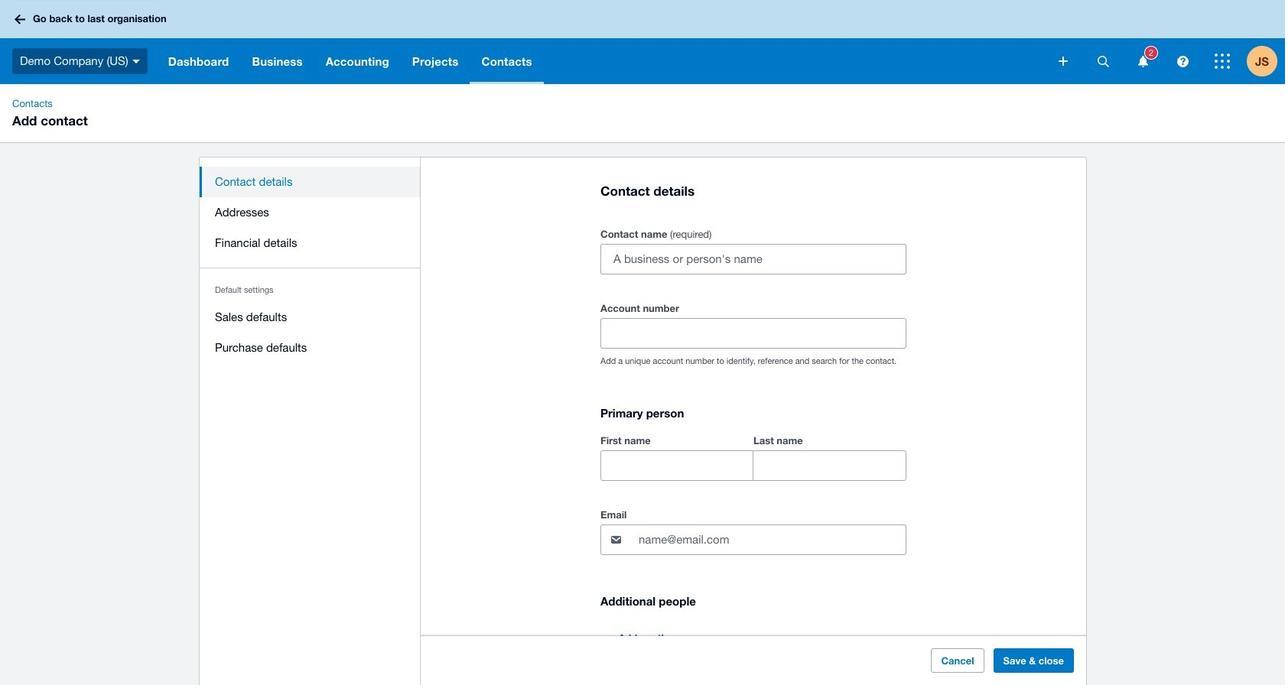 Task type: vqa. For each thing, say whether or not it's contained in the screenshot.
the name@email.com 'text box' on the bottom
yes



Task type: describe. For each thing, give the bounding box(es) containing it.
0 horizontal spatial svg image
[[1059, 57, 1068, 66]]

name@email.com text field
[[637, 526, 906, 555]]

1 horizontal spatial svg image
[[1215, 54, 1230, 69]]



Task type: locate. For each thing, give the bounding box(es) containing it.
menu
[[200, 158, 421, 373]]

banner
[[0, 0, 1285, 84]]

svg image
[[15, 14, 25, 24], [1097, 55, 1109, 67], [1138, 55, 1148, 67], [1177, 55, 1189, 67], [132, 59, 140, 63]]

group
[[601, 432, 907, 481]]

A business or person's name field
[[601, 245, 906, 274]]

None field
[[601, 319, 906, 348], [601, 452, 753, 481], [754, 452, 906, 481], [601, 319, 906, 348], [601, 452, 753, 481], [754, 452, 906, 481]]

svg image
[[1215, 54, 1230, 69], [1059, 57, 1068, 66]]



